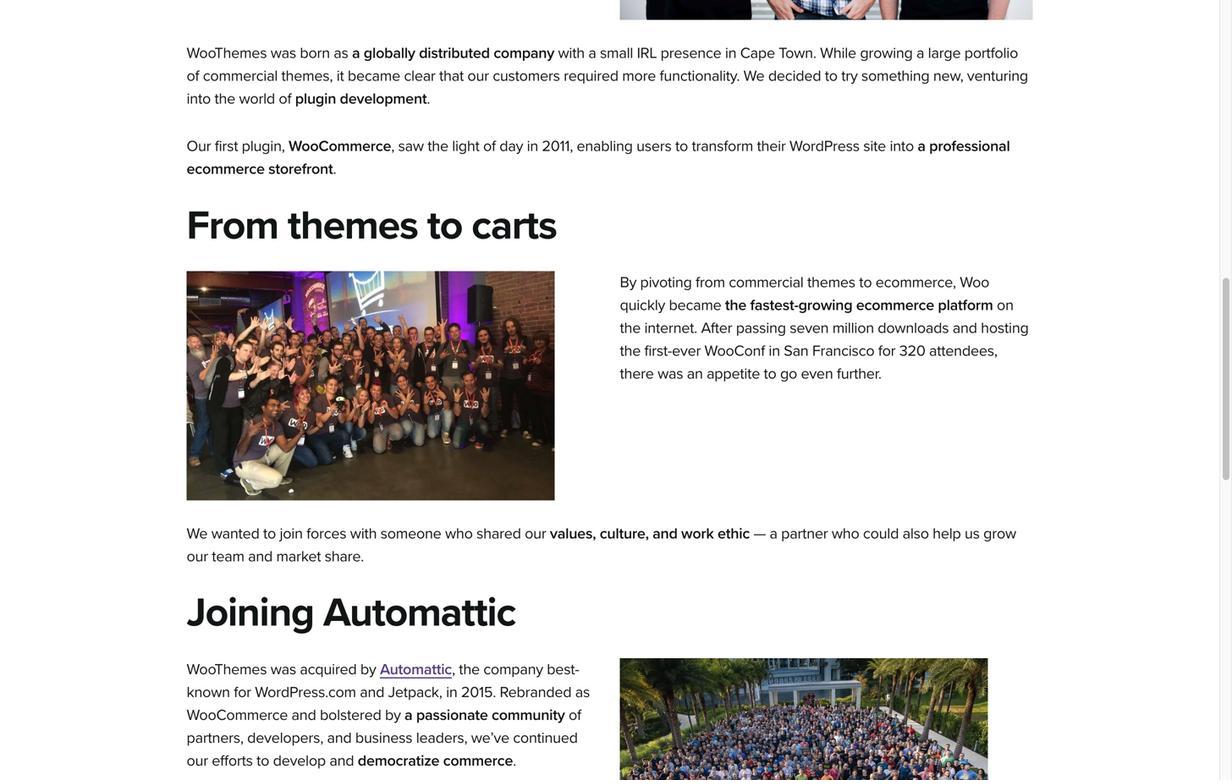 Task type: describe. For each thing, give the bounding box(es) containing it.
a left globally
[[352, 44, 360, 62]]

a inside 'a professional ecommerce storefront'
[[918, 137, 926, 155]]

and inside on the internet. after passing seven million downloads and hosting the first-ever wooconf in san francisco for 320 attendees, there was an appetite to go even further.
[[953, 319, 977, 337]]

— a partner who could also help us grow our team and market share.
[[187, 524, 1016, 566]]

platform
[[938, 296, 993, 314]]

on
[[997, 296, 1014, 314]]

even
[[801, 365, 833, 383]]

ethic
[[718, 524, 750, 543]]

of left day
[[483, 137, 496, 155]]

with inside the with a small irl presence in cape town. while growing a large portfolio of commercial themes, it became clear that our customers required more functionality. we decided to try something new, venturing into the world of
[[558, 44, 585, 62]]

day
[[500, 137, 523, 155]]

2011,
[[542, 137, 573, 155]]

it
[[337, 67, 344, 85]]

efforts
[[212, 752, 253, 770]]

as inside , the company best- known for wordpress.com and jetpack, in 2015. rebranded as woocommerce and bolstered by
[[575, 683, 590, 702]]

portfolio
[[964, 44, 1018, 62]]

, inside , the company best- known for wordpress.com and jetpack, in 2015. rebranded as woocommerce and bolstered by
[[452, 661, 455, 679]]

1 who from the left
[[445, 524, 473, 543]]

our inside the — a partner who could also help us grow our team and market share.
[[187, 547, 208, 566]]

and down wordpress.com
[[292, 706, 316, 724]]

venturing
[[967, 67, 1028, 85]]

the right saw
[[428, 137, 448, 155]]

hosting
[[981, 319, 1029, 337]]

became inside the with a small irl presence in cape town. while growing a large portfolio of commercial themes, it became clear that our customers required more functionality. we decided to try something new, venturing into the world of
[[348, 67, 400, 85]]

in inside the with a small irl presence in cape town. while growing a large portfolio of commercial themes, it became clear that our customers required more functionality. we decided to try something new, venturing into the world of
[[725, 44, 737, 62]]

clear
[[404, 67, 435, 85]]

first
[[215, 137, 238, 155]]

a professional ecommerce storefront
[[187, 137, 1010, 178]]

further.
[[837, 365, 882, 383]]

of right the world
[[279, 90, 291, 108]]

0 horizontal spatial with
[[350, 524, 377, 543]]

an
[[687, 365, 703, 383]]

partners,
[[187, 729, 244, 747]]

our
[[187, 137, 211, 155]]

downloads
[[878, 319, 949, 337]]

known
[[187, 683, 230, 702]]

a photograph of woothemes co-founders adii, magnus, and mark. image
[[620, 0, 1033, 20]]

values,
[[550, 524, 596, 543]]

and up bolstered
[[360, 683, 384, 702]]

—
[[753, 524, 766, 543]]

the up the after
[[725, 296, 746, 314]]

francisco
[[812, 342, 874, 360]]

wanted
[[211, 524, 259, 543]]

help
[[933, 524, 961, 543]]

large
[[928, 44, 961, 62]]

the inside , the company best- known for wordpress.com and jetpack, in 2015. rebranded as woocommerce and bolstered by
[[459, 661, 480, 679]]

we wanted to join forces with someone who shared our values, culture, and work ethic
[[187, 524, 750, 543]]

democratize commerce .
[[358, 752, 516, 770]]

cape
[[740, 44, 775, 62]]

there
[[620, 365, 654, 383]]

plugin
[[295, 90, 336, 108]]

company inside , the company best- known for wordpress.com and jetpack, in 2015. rebranded as woocommerce and bolstered by
[[483, 661, 543, 679]]

distributed
[[419, 44, 490, 62]]

was inside on the internet. after passing seven million downloads and hosting the first-ever wooconf in san francisco for 320 attendees, there was an appetite to go even further.
[[658, 365, 683, 383]]

new,
[[933, 67, 963, 85]]

could
[[863, 524, 899, 543]]

plugin development .
[[295, 90, 430, 108]]

world
[[239, 90, 275, 108]]

to inside on the internet. after passing seven million downloads and hosting the first-ever wooconf in san francisco for 320 attendees, there was an appetite to go even further.
[[764, 365, 776, 383]]

attendees,
[[929, 342, 997, 360]]

developers,
[[247, 729, 323, 747]]

share.
[[325, 547, 364, 566]]

the up there
[[620, 342, 641, 360]]

320
[[899, 342, 925, 360]]

required
[[564, 67, 618, 85]]

ever
[[672, 342, 701, 360]]

our right shared
[[525, 524, 546, 543]]

wooconf
[[705, 342, 765, 360]]

0 horizontal spatial as
[[334, 44, 348, 62]]

joining automattic
[[187, 588, 516, 637]]

growing inside the with a small irl presence in cape town. while growing a large portfolio of commercial themes, it became clear that our customers required more functionality. we decided to try something new, venturing into the world of
[[860, 44, 913, 62]]

small
[[600, 44, 633, 62]]

joining
[[187, 588, 314, 637]]

someone
[[380, 524, 441, 543]]

from
[[696, 273, 725, 291]]

1 vertical spatial into
[[890, 137, 914, 155]]

work
[[681, 524, 714, 543]]

professional
[[929, 137, 1010, 155]]

woocommerce inside , the company best- known for wordpress.com and jetpack, in 2015. rebranded as woocommerce and bolstered by
[[187, 706, 288, 724]]

develop
[[273, 752, 326, 770]]

woothemes was born as a globally distributed company
[[187, 44, 554, 62]]

in inside on the internet. after passing seven million downloads and hosting the first-ever wooconf in san francisco for 320 attendees, there was an appetite to go even further.
[[769, 342, 780, 360]]

from
[[187, 201, 278, 250]]

to left carts
[[427, 201, 462, 250]]

our first plugin, woocommerce , saw the light of day in 2011, enabling users to transform their wordpress site into
[[187, 137, 918, 155]]

grow
[[983, 524, 1016, 543]]

the inside the with a small irl presence in cape town. while growing a large portfolio of commercial themes, it became clear that our customers required more functionality. we decided to try something new, venturing into the world of
[[214, 90, 235, 108]]

2015.
[[461, 683, 496, 702]]

passionate
[[416, 706, 488, 724]]

to inside 'by pivoting from commercial themes to ecommerce, woo quickly became'
[[859, 273, 872, 291]]

something
[[861, 67, 930, 85]]

leaders,
[[416, 729, 467, 747]]

development
[[340, 90, 427, 108]]

to right the users
[[675, 137, 688, 155]]

enabling
[[577, 137, 633, 155]]

carts
[[472, 201, 557, 250]]

the woo team at wooconf in san francisco, ca. image
[[187, 271, 555, 500]]

commerce
[[443, 752, 513, 770]]

ecommerce,
[[876, 273, 956, 291]]

democratize
[[358, 752, 439, 770]]

appetite
[[707, 365, 760, 383]]

also
[[903, 524, 929, 543]]

was for a
[[271, 44, 296, 62]]

to left join
[[263, 524, 276, 543]]

wordpress.com
[[255, 683, 356, 702]]

users
[[636, 137, 672, 155]]

saw
[[398, 137, 424, 155]]

irl
[[637, 44, 657, 62]]

decided
[[768, 67, 821, 85]]

a up required
[[588, 44, 596, 62]]



Task type: vqa. For each thing, say whether or not it's contained in the screenshot.
the Search icon
no



Task type: locate. For each thing, give the bounding box(es) containing it.
commercial inside the with a small irl presence in cape town. while growing a large portfolio of commercial themes, it became clear that our customers required more functionality. we decided to try something new, venturing into the world of
[[203, 67, 278, 85]]

and right team
[[248, 547, 273, 566]]

1 horizontal spatial became
[[669, 296, 721, 314]]

0 horizontal spatial who
[[445, 524, 473, 543]]

, the company best- known for wordpress.com and jetpack, in 2015. rebranded as woocommerce and bolstered by
[[187, 661, 590, 724]]

for left '320'
[[878, 342, 896, 360]]

our inside the with a small irl presence in cape town. while growing a large portfolio of commercial themes, it became clear that our customers required more functionality. we decided to try something new, venturing into the world of
[[467, 67, 489, 85]]

0 vertical spatial with
[[558, 44, 585, 62]]

0 vertical spatial was
[[271, 44, 296, 62]]

million
[[832, 319, 874, 337]]

,
[[391, 137, 394, 155], [452, 661, 455, 679]]

san
[[784, 342, 809, 360]]

for inside , the company best- known for wordpress.com and jetpack, in 2015. rebranded as woocommerce and bolstered by
[[234, 683, 251, 702]]

0 vertical spatial commercial
[[203, 67, 278, 85]]

was up wordpress.com
[[271, 661, 296, 679]]

0 vertical spatial ,
[[391, 137, 394, 155]]

. for plugin development .
[[427, 90, 430, 108]]

company up rebranded
[[483, 661, 543, 679]]

1 horizontal spatial themes
[[807, 273, 855, 291]]

who left 'could'
[[832, 524, 859, 543]]

our inside of partners, developers, and business leaders, we've continued our efforts to develop and
[[187, 752, 208, 770]]

0 horizontal spatial ,
[[391, 137, 394, 155]]

ecommerce down first
[[187, 160, 265, 178]]

themes up the fastest-growing ecommerce platform
[[807, 273, 855, 291]]

0 vertical spatial themes
[[288, 201, 418, 250]]

acquired
[[300, 661, 357, 679]]

in left san
[[769, 342, 780, 360]]

to up the fastest-growing ecommerce platform
[[859, 273, 872, 291]]

woothemes for woothemes was born as a globally distributed company
[[187, 44, 267, 62]]

by up business
[[385, 706, 401, 724]]

1 horizontal spatial woocommerce
[[289, 137, 391, 155]]

to left "go"
[[764, 365, 776, 383]]

into up our
[[187, 90, 211, 108]]

and left work
[[653, 524, 678, 543]]

.
[[427, 90, 430, 108], [333, 160, 336, 178], [513, 752, 516, 770]]

and
[[953, 319, 977, 337], [653, 524, 678, 543], [248, 547, 273, 566], [360, 683, 384, 702], [292, 706, 316, 724], [327, 729, 352, 747], [329, 752, 354, 770]]

of up our
[[187, 67, 199, 85]]

a right —
[[770, 524, 777, 543]]

0 vertical spatial automattic
[[323, 588, 516, 637]]

became down from
[[669, 296, 721, 314]]

0 vertical spatial for
[[878, 342, 896, 360]]

became inside 'by pivoting from commercial themes to ecommerce, woo quickly became'
[[669, 296, 721, 314]]

in right day
[[527, 137, 538, 155]]

woothemes for woothemes was acquired by automattic
[[187, 661, 267, 679]]

for inside on the internet. after passing seven million downloads and hosting the first-ever wooconf in san francisco for 320 attendees, there was an appetite to go even further.
[[878, 342, 896, 360]]

1 vertical spatial ecommerce
[[856, 296, 934, 314]]

in left cape
[[725, 44, 737, 62]]

best-
[[547, 661, 579, 679]]

by
[[360, 661, 376, 679], [385, 706, 401, 724]]

0 vertical spatial as
[[334, 44, 348, 62]]

bolstered
[[320, 706, 381, 724]]

as down best-
[[575, 683, 590, 702]]

themes,
[[281, 67, 333, 85]]

, up the passionate
[[452, 661, 455, 679]]

of inside of partners, developers, and business leaders, we've continued our efforts to develop and
[[569, 706, 581, 724]]

into right site
[[890, 137, 914, 155]]

automattic link
[[380, 661, 452, 679]]

1 vertical spatial themes
[[807, 273, 855, 291]]

of up continued
[[569, 706, 581, 724]]

1 vertical spatial woocommerce
[[187, 706, 288, 724]]

0 horizontal spatial growing
[[798, 296, 852, 314]]

0 horizontal spatial by
[[360, 661, 376, 679]]

with a small irl presence in cape town. while growing a large portfolio of commercial themes, it became clear that our customers required more functionality. we decided to try something new, venturing into the world of
[[187, 44, 1028, 108]]

to right "efforts"
[[257, 752, 269, 770]]

a passionate community
[[405, 706, 565, 724]]

1 horizontal spatial we
[[744, 67, 765, 85]]

the up 2015.
[[459, 661, 480, 679]]

passing
[[736, 319, 786, 337]]

in inside , the company best- known for wordpress.com and jetpack, in 2015. rebranded as woocommerce and bolstered by
[[446, 683, 457, 702]]

and down bolstered
[[327, 729, 352, 747]]

0 vertical spatial woocommerce
[[289, 137, 391, 155]]

1 vertical spatial with
[[350, 524, 377, 543]]

1 horizontal spatial by
[[385, 706, 401, 724]]

became down woothemes was born as a globally distributed company at the left of the page
[[348, 67, 400, 85]]

to inside the with a small irl presence in cape town. while growing a large portfolio of commercial themes, it became clear that our customers required more functionality. we decided to try something new, venturing into the world of
[[825, 67, 838, 85]]

1 vertical spatial growing
[[798, 296, 852, 314]]

woocommerce up storefront
[[289, 137, 391, 155]]

internet.
[[644, 319, 697, 337]]

pivoting
[[640, 273, 692, 291]]

and right develop
[[329, 752, 354, 770]]

we down cape
[[744, 67, 765, 85]]

presence
[[661, 44, 721, 62]]

the down quickly
[[620, 319, 641, 337]]

a left large
[[916, 44, 924, 62]]

1 vertical spatial for
[[234, 683, 251, 702]]

with up required
[[558, 44, 585, 62]]

0 horizontal spatial for
[[234, 683, 251, 702]]

ecommerce inside 'a professional ecommerce storefront'
[[187, 160, 265, 178]]

0 vertical spatial became
[[348, 67, 400, 85]]

ecommerce up downloads
[[856, 296, 934, 314]]

1 vertical spatial automattic
[[380, 661, 452, 679]]

the fastest-growing ecommerce platform
[[725, 296, 993, 314]]

growing up something
[[860, 44, 913, 62]]

0 horizontal spatial became
[[348, 67, 400, 85]]

quickly
[[620, 296, 665, 314]]

for
[[878, 342, 896, 360], [234, 683, 251, 702]]

2 who from the left
[[832, 524, 859, 543]]

who left shared
[[445, 524, 473, 543]]

0 horizontal spatial into
[[187, 90, 211, 108]]

commercial inside 'by pivoting from commercial themes to ecommerce, woo quickly became'
[[729, 273, 804, 291]]

the
[[214, 90, 235, 108], [428, 137, 448, 155], [725, 296, 746, 314], [620, 319, 641, 337], [620, 342, 641, 360], [459, 661, 480, 679]]

was for automattic
[[271, 661, 296, 679]]

with up the share.
[[350, 524, 377, 543]]

1 horizontal spatial growing
[[860, 44, 913, 62]]

as up "it"
[[334, 44, 348, 62]]

of partners, developers, and business leaders, we've continued our efforts to develop and
[[187, 706, 581, 770]]

to inside of partners, developers, and business leaders, we've continued our efforts to develop and
[[257, 752, 269, 770]]

1 horizontal spatial who
[[832, 524, 859, 543]]

partner
[[781, 524, 828, 543]]

site
[[863, 137, 886, 155]]

1 vertical spatial by
[[385, 706, 401, 724]]

1 horizontal spatial ecommerce
[[856, 296, 934, 314]]

0 horizontal spatial commercial
[[203, 67, 278, 85]]

their
[[757, 137, 786, 155]]

woothemes up known
[[187, 661, 267, 679]]

light
[[452, 137, 479, 155]]

. down "clear"
[[427, 90, 430, 108]]

our
[[467, 67, 489, 85], [525, 524, 546, 543], [187, 547, 208, 566], [187, 752, 208, 770]]

market
[[276, 547, 321, 566]]

jetpack,
[[388, 683, 442, 702]]

fastest-
[[750, 296, 798, 314]]

join
[[280, 524, 303, 543]]

of
[[187, 67, 199, 85], [279, 90, 291, 108], [483, 137, 496, 155], [569, 706, 581, 724]]

0 vertical spatial into
[[187, 90, 211, 108]]

1 vertical spatial as
[[575, 683, 590, 702]]

our down partners,
[[187, 752, 208, 770]]

by inside , the company best- known for wordpress.com and jetpack, in 2015. rebranded as woocommerce and bolstered by
[[385, 706, 401, 724]]

by
[[620, 273, 636, 291]]

into
[[187, 90, 211, 108], [890, 137, 914, 155]]

a
[[352, 44, 360, 62], [588, 44, 596, 62], [916, 44, 924, 62], [918, 137, 926, 155], [770, 524, 777, 543], [405, 706, 412, 724]]

2 woothemes from the top
[[187, 661, 267, 679]]

a right site
[[918, 137, 926, 155]]

transform
[[692, 137, 753, 155]]

1 horizontal spatial ,
[[452, 661, 455, 679]]

the automattic team in orlando, september 2019. image
[[620, 658, 988, 780]]

customers
[[493, 67, 560, 85]]

a down jetpack,
[[405, 706, 412, 724]]

1 horizontal spatial into
[[890, 137, 914, 155]]

2 horizontal spatial .
[[513, 752, 516, 770]]

1 horizontal spatial .
[[427, 90, 430, 108]]

1 vertical spatial company
[[483, 661, 543, 679]]

for right known
[[234, 683, 251, 702]]

1 vertical spatial became
[[669, 296, 721, 314]]

0 vertical spatial by
[[360, 661, 376, 679]]

woothemes up the world
[[187, 44, 267, 62]]

who inside the — a partner who could also help us grow our team and market share.
[[832, 524, 859, 543]]

to left try
[[825, 67, 838, 85]]

a inside the — a partner who could also help us grow our team and market share.
[[770, 524, 777, 543]]

1 horizontal spatial as
[[575, 683, 590, 702]]

culture,
[[600, 524, 649, 543]]

after
[[701, 319, 732, 337]]

. down continued
[[513, 752, 516, 770]]

with
[[558, 44, 585, 62], [350, 524, 377, 543]]

1 vertical spatial we
[[187, 524, 208, 543]]

woocommerce
[[289, 137, 391, 155], [187, 706, 288, 724]]

0 vertical spatial growing
[[860, 44, 913, 62]]

was
[[271, 44, 296, 62], [658, 365, 683, 383], [271, 661, 296, 679]]

woothemes
[[187, 44, 267, 62], [187, 661, 267, 679]]

more
[[622, 67, 656, 85]]

0 horizontal spatial .
[[333, 160, 336, 178]]

0 horizontal spatial ecommerce
[[187, 160, 265, 178]]

themes inside 'by pivoting from commercial themes to ecommerce, woo quickly became'
[[807, 273, 855, 291]]

1 vertical spatial ,
[[452, 661, 455, 679]]

1 vertical spatial .
[[333, 160, 336, 178]]

0 horizontal spatial themes
[[288, 201, 418, 250]]

we left wanted
[[187, 524, 208, 543]]

, left saw
[[391, 137, 394, 155]]

woothemes was acquired by automattic
[[187, 661, 452, 679]]

. up from themes to carts
[[333, 160, 336, 178]]

our left team
[[187, 547, 208, 566]]

woo
[[960, 273, 989, 291]]

2 vertical spatial .
[[513, 752, 516, 770]]

born
[[300, 44, 330, 62]]

growing up seven
[[798, 296, 852, 314]]

. for democratize commerce .
[[513, 752, 516, 770]]

we inside the with a small irl presence in cape town. while growing a large portfolio of commercial themes, it became clear that our customers required more functionality. we decided to try something new, venturing into the world of
[[744, 67, 765, 85]]

1 vertical spatial woothemes
[[187, 661, 267, 679]]

commercial up the world
[[203, 67, 278, 85]]

into inside the with a small irl presence in cape town. while growing a large portfolio of commercial themes, it became clear that our customers required more functionality. we decided to try something new, venturing into the world of
[[187, 90, 211, 108]]

that
[[439, 67, 464, 85]]

automattic up automattic link
[[323, 588, 516, 637]]

forces
[[306, 524, 346, 543]]

0 vertical spatial ecommerce
[[187, 160, 265, 178]]

0 horizontal spatial we
[[187, 524, 208, 543]]

1 horizontal spatial commercial
[[729, 273, 804, 291]]

our right that
[[467, 67, 489, 85]]

woocommerce up partners,
[[187, 706, 288, 724]]

0 vertical spatial we
[[744, 67, 765, 85]]

company up "customers"
[[494, 44, 554, 62]]

1 vertical spatial was
[[658, 365, 683, 383]]

1 vertical spatial commercial
[[729, 273, 804, 291]]

the left the world
[[214, 90, 235, 108]]

0 vertical spatial .
[[427, 90, 430, 108]]

by right acquired
[[360, 661, 376, 679]]

was left the an at the right of the page
[[658, 365, 683, 383]]

and down platform
[[953, 319, 977, 337]]

was left 'born'
[[271, 44, 296, 62]]

0 vertical spatial woothemes
[[187, 44, 267, 62]]

1 horizontal spatial for
[[878, 342, 896, 360]]

0 horizontal spatial woocommerce
[[187, 706, 288, 724]]

in up the passionate
[[446, 683, 457, 702]]

and inside the — a partner who could also help us grow our team and market share.
[[248, 547, 273, 566]]

storefront
[[268, 160, 333, 178]]

themes down storefront
[[288, 201, 418, 250]]

commercial up the fastest-
[[729, 273, 804, 291]]

wordpress
[[789, 137, 860, 155]]

team
[[212, 547, 244, 566]]

1 woothemes from the top
[[187, 44, 267, 62]]

town.
[[779, 44, 816, 62]]

go
[[780, 365, 797, 383]]

automattic up jetpack,
[[380, 661, 452, 679]]

business
[[355, 729, 412, 747]]

2 vertical spatial was
[[271, 661, 296, 679]]

plugin,
[[242, 137, 285, 155]]

we've
[[471, 729, 509, 747]]

rebranded
[[500, 683, 571, 702]]

0 vertical spatial company
[[494, 44, 554, 62]]

1 horizontal spatial with
[[558, 44, 585, 62]]



